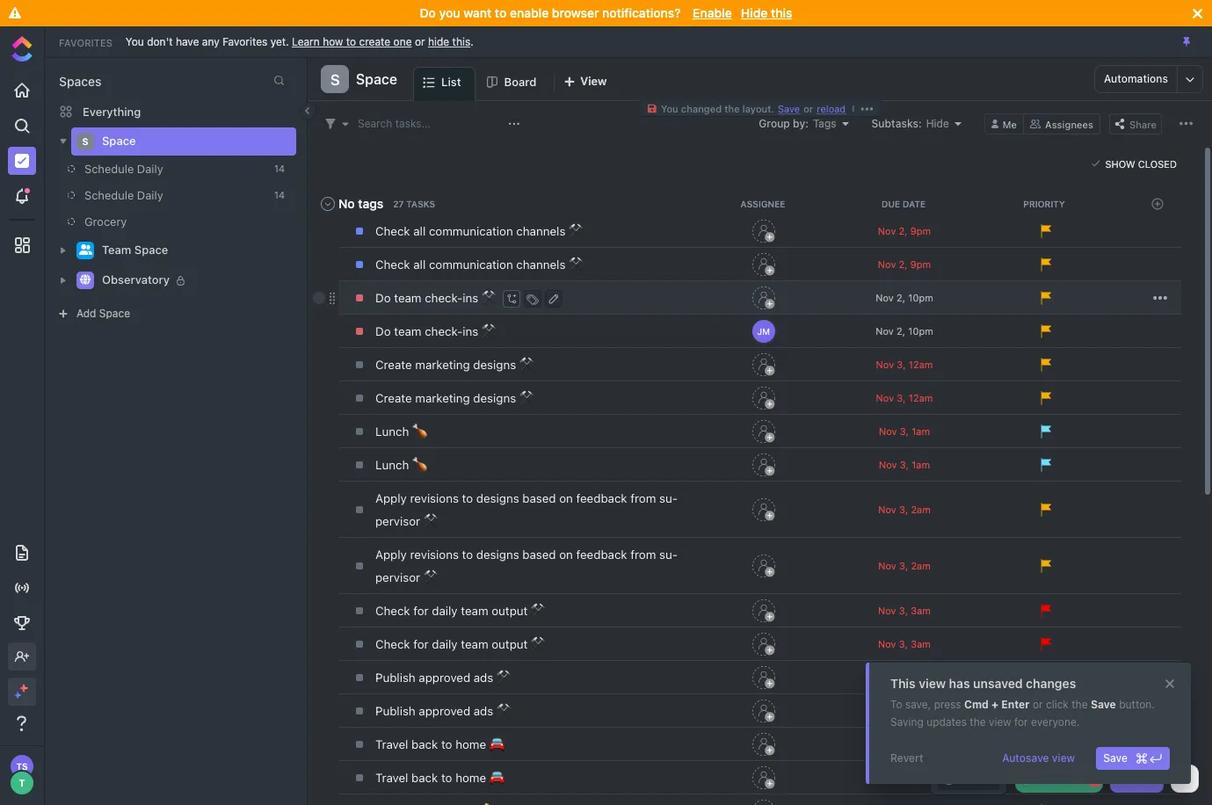Task type: vqa. For each thing, say whether or not it's contained in the screenshot.


Task type: locate. For each thing, give the bounding box(es) containing it.
from
[[631, 492, 657, 506], [631, 548, 657, 562]]

feedback
[[577, 492, 628, 506], [577, 548, 628, 562]]

1 vertical spatial 🍗
[[413, 458, 427, 472]]

0 vertical spatial back
[[412, 738, 438, 752]]

1 check for daily team output ⚒️ from the top
[[376, 604, 546, 618]]

nov 3 , 3 am
[[879, 605, 931, 616], [879, 638, 931, 650]]

1 9 from the top
[[911, 225, 917, 236]]

layout.
[[743, 103, 775, 114]]

2 feedback from the top
[[577, 548, 628, 562]]

0 vertical spatial output
[[492, 604, 528, 618]]

0 vertical spatial publish approved ads ⚒️ link
[[371, 663, 690, 693]]

2 9 from the top
[[911, 258, 917, 270]]

check
[[376, 224, 410, 238], [376, 258, 410, 272], [376, 604, 410, 618], [376, 638, 410, 652]]

🚘
[[490, 738, 505, 752], [490, 771, 505, 785]]

0 vertical spatial check all communication channels ⚒️ link
[[371, 216, 690, 246]]

output for second check for daily team output ⚒️ link from the bottom of the page
[[492, 604, 528, 618]]

0 vertical spatial 9
[[911, 225, 917, 236]]

1 vertical spatial apply revisions to designs based on feedback from su pervisor ⚒️
[[376, 548, 678, 585]]

2 nov 3 , 1 am from the top
[[879, 459, 931, 470]]

1 revisions from the top
[[410, 492, 459, 506]]

tags
[[358, 196, 384, 211]]

1 vertical spatial from
[[631, 548, 657, 562]]

su
[[660, 492, 678, 506], [660, 548, 678, 562]]

2 1 from the top
[[912, 459, 917, 470]]

hide right "subtasks:"
[[927, 117, 950, 130]]

lunch 🍗 link
[[371, 417, 690, 447], [371, 450, 690, 480]]

0 vertical spatial nov 3 , 3 am
[[879, 605, 931, 616]]

pm for 1st do team check-ins ⚒️ link from the top of the page
[[919, 292, 934, 303]]

1 vertical spatial nov 3 , 1 am
[[879, 459, 931, 470]]

revert
[[891, 752, 924, 765]]

2 travel back to home 🚘 from the top
[[376, 771, 505, 785]]

0 vertical spatial check all communication channels ⚒️
[[376, 224, 584, 238]]

0 vertical spatial lunch
[[376, 425, 409, 439]]

1 horizontal spatial you
[[661, 103, 679, 114]]

2 from from the top
[[631, 548, 657, 562]]

2 nov 2 , 9 pm from the top
[[878, 258, 932, 270]]

2 horizontal spatial view
[[1053, 752, 1076, 765]]

0 vertical spatial nov 3 , 12 am
[[876, 358, 934, 370]]

view for this
[[919, 676, 946, 691]]

0 vertical spatial apply
[[376, 492, 407, 506]]

2 vertical spatial for
[[1015, 716, 1029, 729]]

travel back to home 🚘 for first travel back to home 🚘 link from the top
[[376, 738, 505, 752]]

1 publish from the top
[[376, 671, 416, 685]]

1 horizontal spatial the
[[970, 716, 986, 729]]

0 vertical spatial the
[[725, 103, 740, 114]]

2 check from the top
[[376, 258, 410, 272]]

check-
[[425, 291, 463, 305], [425, 325, 463, 339]]

1 vertical spatial schedule daily
[[84, 188, 163, 202]]

or right one
[[415, 35, 425, 48]]

27
[[393, 199, 404, 209]]

1 vertical spatial hide
[[927, 117, 950, 130]]

0 vertical spatial schedule
[[84, 162, 134, 176]]

pm for 1st do team check-ins ⚒️ link from the bottom
[[919, 325, 934, 336]]

no
[[339, 196, 355, 211]]

click
[[1047, 698, 1069, 712]]

0 vertical spatial schedule daily
[[84, 162, 163, 176]]

1 vertical spatial lunch
[[376, 458, 409, 472]]

enable
[[510, 5, 549, 20]]

0 vertical spatial 🚘
[[490, 738, 505, 752]]

1 su from the top
[[660, 492, 678, 506]]

press
[[935, 698, 962, 712]]

2 schedule from the top
[[84, 188, 134, 202]]

hide
[[428, 35, 450, 48]]

2 publish from the top
[[376, 705, 416, 719]]

2 vertical spatial the
[[970, 716, 986, 729]]

to for first apply revisions to designs based on feedback from su pervisor ⚒️ link from the bottom of the page
[[462, 548, 473, 562]]

2 horizontal spatial or
[[1033, 698, 1044, 712]]

any
[[202, 35, 220, 48]]

favorites right the any
[[223, 35, 268, 48]]

check all communication channels ⚒️ link
[[371, 216, 690, 246], [371, 250, 690, 280]]

view inside autosave view button
[[1053, 752, 1076, 765]]

0 horizontal spatial favorites
[[59, 37, 112, 48]]

on
[[560, 492, 573, 506], [560, 548, 573, 562]]

1 travel from the top
[[376, 738, 408, 752]]

0 vertical spatial apply revisions to designs based on feedback from su pervisor ⚒️
[[376, 492, 678, 529]]

1 vertical spatial do team check-ins ⚒️ link
[[371, 317, 690, 347]]

publish approved ads ⚒️ for first publish approved ads ⚒️ link from the bottom
[[376, 705, 512, 719]]

do team check-ins ⚒️
[[376, 291, 497, 305], [376, 325, 497, 339]]

publish for first publish approved ads ⚒️ link from the bottom
[[376, 705, 416, 719]]

⚒️
[[569, 224, 584, 238], [569, 258, 584, 272], [482, 291, 497, 305], [482, 325, 497, 339], [520, 358, 535, 372], [520, 391, 535, 405], [424, 515, 439, 529], [424, 571, 439, 585], [531, 604, 546, 618], [531, 638, 546, 652], [497, 671, 512, 685], [497, 705, 512, 719]]

0 vertical spatial travel
[[376, 738, 408, 752]]

0 vertical spatial 10
[[909, 292, 919, 303]]

1 vertical spatial daily
[[137, 188, 163, 202]]

2 lunch 🍗 link from the top
[[371, 450, 690, 480]]

hide
[[741, 5, 768, 20], [927, 117, 950, 130]]

1 vertical spatial apply
[[376, 548, 407, 562]]

2 daily from the top
[[432, 638, 458, 652]]

0 vertical spatial do team check-ins ⚒️
[[376, 291, 497, 305]]

1 vertical spatial feedback
[[577, 548, 628, 562]]

27 tasks button
[[391, 199, 442, 209]]

1 vertical spatial the
[[1072, 698, 1088, 712]]

1 create marketing designs ⚒️ from the top
[[376, 358, 535, 372]]

travel back to home 🚘 link
[[371, 730, 690, 760], [371, 763, 690, 793]]

2 do team check-ins ⚒️ from the top
[[376, 325, 497, 339]]

check for daily team output ⚒️ for second check for daily team output ⚒️ link from the bottom of the page
[[376, 604, 546, 618]]

1 vertical spatial revisions
[[410, 548, 459, 562]]

0 vertical spatial do team check-ins ⚒️ link
[[371, 283, 690, 313]]

for inside this view has unsaved changes to save, press cmd + enter or click the save button. saving updates the view for everyone.
[[1015, 716, 1029, 729]]

autosave
[[1003, 752, 1050, 765]]

save down "button."
[[1104, 752, 1128, 765]]

due date
[[882, 199, 926, 209]]

1 schedule from the top
[[84, 162, 134, 176]]

1 vertical spatial do team check-ins ⚒️
[[376, 325, 497, 339]]

1 vertical spatial on
[[560, 548, 573, 562]]

1 vertical spatial publish approved ads ⚒️
[[376, 705, 512, 719]]

for
[[414, 604, 429, 618], [414, 638, 429, 652], [1015, 716, 1029, 729]]

1 vertical spatial pervisor
[[376, 548, 678, 585]]

1 vertical spatial save
[[1091, 698, 1117, 712]]

0 vertical spatial check for daily team output ⚒️ link
[[371, 596, 690, 626]]

or inside this view has unsaved changes to save, press cmd + enter or click the save button. saving updates the view for everyone.
[[1033, 698, 1044, 712]]

ins
[[463, 291, 479, 305], [463, 325, 479, 339]]

sparkle svg 2 image
[[14, 692, 21, 699]]

view up "410:25:05"
[[1053, 752, 1076, 765]]

2 lunch from the top
[[376, 458, 409, 472]]

2 publish approved ads ⚒️ link from the top
[[371, 697, 690, 726]]

view down the +
[[989, 716, 1012, 729]]

nov 2 , 9 pm
[[878, 225, 932, 236], [878, 258, 932, 270]]

2 check for daily team output ⚒️ link from the top
[[371, 630, 690, 660]]

2 output from the top
[[492, 638, 528, 652]]

2 marketing from the top
[[415, 391, 470, 405]]

pm for 2nd the 'check all communication channels ⚒️' link from the bottom of the page
[[917, 225, 932, 236]]

1 vertical spatial nov 3 , 2 am
[[879, 560, 931, 571]]

1 10 from the top
[[909, 292, 919, 303]]

1 publish approved ads ⚒️ link from the top
[[371, 663, 690, 693]]

back
[[412, 738, 438, 752], [412, 771, 438, 785]]

1 vertical spatial check-
[[425, 325, 463, 339]]

0 vertical spatial nov 2 , 10 pm
[[876, 292, 934, 303]]

1 vertical spatial communication
[[429, 258, 513, 272]]

me button
[[985, 113, 1025, 134]]

1 vertical spatial travel back to home 🚘 link
[[371, 763, 690, 793]]

0 vertical spatial nov 3 , 2 am
[[879, 504, 931, 515]]

0 vertical spatial create
[[376, 358, 412, 372]]

1 vertical spatial publish approved ads ⚒️ link
[[371, 697, 690, 726]]

daily down space link
[[137, 162, 163, 176]]

travel
[[376, 738, 408, 752], [376, 771, 408, 785]]

save left "button."
[[1091, 698, 1117, 712]]

1 vertical spatial nov 3 , 3 am
[[879, 638, 931, 650]]

0 horizontal spatial or
[[415, 35, 425, 48]]

2 check for daily team output ⚒️ from the top
[[376, 638, 546, 652]]

1 marketing from the top
[[415, 358, 470, 372]]

do team check-ins ⚒️ link
[[371, 283, 690, 313], [371, 317, 690, 347]]

2 🚘 from the top
[[490, 771, 505, 785]]

you left changed
[[661, 103, 679, 114]]

create marketing designs ⚒️ for first create marketing designs ⚒️ link from the top of the page
[[376, 358, 535, 372]]

9
[[911, 225, 917, 236], [911, 258, 917, 270]]

daily up grocery link at the top left of page
[[137, 188, 163, 202]]

1 vertical spatial lunch 🍗
[[376, 458, 427, 472]]

1 vertical spatial you
[[661, 103, 679, 114]]

0 vertical spatial create marketing designs ⚒️
[[376, 358, 535, 372]]

1 check all communication channels ⚒️ from the top
[[376, 224, 584, 238]]

1 check for daily team output ⚒️ link from the top
[[371, 596, 690, 626]]

1 home from the top
[[456, 738, 486, 752]]

assignee
[[741, 199, 786, 209]]

travel back to home 🚘 for 2nd travel back to home 🚘 link
[[376, 771, 505, 785]]

space down create
[[356, 71, 398, 87]]

0 vertical spatial daily
[[432, 604, 458, 618]]

do
[[420, 5, 436, 20], [376, 291, 391, 305], [376, 325, 391, 339]]

0 vertical spatial communication
[[429, 224, 513, 238]]

1 on from the top
[[560, 492, 573, 506]]

1 vertical spatial 10
[[909, 325, 919, 336]]

1 vertical spatial create
[[376, 391, 412, 405]]

create
[[359, 35, 391, 48]]

automations button
[[1096, 66, 1178, 92]]

0 vertical spatial create marketing designs ⚒️ link
[[371, 350, 690, 380]]

0 vertical spatial marketing
[[415, 358, 470, 372]]

for for second check for daily team output ⚒️ link from the bottom of the page
[[414, 604, 429, 618]]

tasks...
[[395, 117, 431, 130]]

schedule daily link up grocery link at the top left of page
[[44, 156, 267, 182]]

you changed the layout. save or reload
[[661, 103, 846, 114]]

0 vertical spatial lunch 🍗
[[376, 425, 427, 439]]

2
[[899, 225, 905, 236], [899, 258, 905, 270], [897, 292, 903, 303], [897, 325, 903, 336], [912, 504, 917, 515], [912, 560, 917, 571]]

1 lunch 🍗 link from the top
[[371, 417, 690, 447]]

2 do team check-ins ⚒️ link from the top
[[371, 317, 690, 347]]

you left 'don't'
[[126, 35, 144, 48]]

1 vertical spatial check all communication channels ⚒️
[[376, 258, 584, 272]]

0 vertical spatial feedback
[[577, 492, 628, 506]]

1 vertical spatial apply revisions to designs based on feedback from su pervisor ⚒️ link
[[371, 540, 690, 593]]

1 vertical spatial output
[[492, 638, 528, 652]]

1 🍗 from the top
[[413, 425, 427, 439]]

publish approved ads ⚒️
[[376, 671, 512, 685], [376, 705, 512, 719]]

1 do team check-ins ⚒️ link from the top
[[371, 283, 690, 313]]

or up the by:
[[804, 103, 814, 114]]

1 check- from the top
[[425, 291, 463, 305]]

0 vertical spatial on
[[560, 492, 573, 506]]

output
[[492, 604, 528, 618], [492, 638, 528, 652]]

add space
[[77, 307, 130, 320]]

view up save,
[[919, 676, 946, 691]]

2 ads from the top
[[474, 705, 494, 719]]

hide right "enable"
[[741, 5, 768, 20]]

0 vertical spatial nov 2 , 9 pm
[[878, 225, 932, 236]]

0 vertical spatial apply revisions to designs based on feedback from su pervisor ⚒️ link
[[371, 484, 690, 537]]

1 output from the top
[[492, 604, 528, 618]]

1 ins from the top
[[463, 291, 479, 305]]

schedule daily link up grocery
[[44, 182, 267, 208]]

share button
[[1110, 113, 1163, 134]]

2 channels from the top
[[517, 258, 566, 272]]

favorites up the spaces
[[59, 37, 112, 48]]

1 vertical spatial 1
[[912, 459, 917, 470]]

0 vertical spatial 14
[[274, 163, 285, 174]]

1 apply from the top
[[376, 492, 407, 506]]

apply revisions to designs based on feedback from su pervisor ⚒️ link
[[371, 484, 690, 537], [371, 540, 690, 593]]

2 approved from the top
[[419, 705, 471, 719]]

1 vertical spatial nov 2 , 9 pm
[[878, 258, 932, 270]]

1 🚘 from the top
[[490, 738, 505, 752]]

1 ads from the top
[[474, 671, 494, 685]]

the down cmd at the right
[[970, 716, 986, 729]]

1 vertical spatial ins
[[463, 325, 479, 339]]

to for first travel back to home 🚘 link from the top
[[441, 738, 453, 752]]

1 feedback from the top
[[577, 492, 628, 506]]

0 vertical spatial publish approved ads ⚒️
[[376, 671, 512, 685]]

2 pervisor from the top
[[376, 548, 678, 585]]

1 nov 2 , 9 pm from the top
[[878, 225, 932, 236]]

0 vertical spatial ins
[[463, 291, 479, 305]]

this right the hide
[[453, 35, 471, 48]]

ads
[[474, 671, 494, 685], [474, 705, 494, 719]]

0 vertical spatial hide
[[741, 5, 768, 20]]

save up the group by: tags on the top of the page
[[778, 103, 801, 114]]

🍗 for first lunch 🍗 link from the top
[[413, 425, 427, 439]]

0 vertical spatial for
[[414, 604, 429, 618]]

1 vertical spatial 12
[[909, 392, 920, 403]]

space
[[356, 71, 398, 87], [102, 134, 136, 148], [134, 243, 168, 257], [99, 307, 130, 320]]

1 all from the top
[[414, 224, 426, 238]]

you
[[439, 5, 460, 20]]

want
[[464, 5, 492, 20]]

automations
[[1105, 72, 1169, 85]]

nov 3 , 2 am
[[879, 504, 931, 515], [879, 560, 931, 571]]

0 vertical spatial approved
[[419, 671, 471, 685]]

1 vertical spatial nov 2 , 10 pm
[[876, 325, 934, 336]]

due
[[882, 199, 901, 209]]

based
[[523, 492, 556, 506], [523, 548, 556, 562]]

marketing
[[415, 358, 470, 372], [415, 391, 470, 405]]

view
[[919, 676, 946, 691], [989, 716, 1012, 729], [1053, 752, 1076, 765]]

lunch
[[376, 425, 409, 439], [376, 458, 409, 472]]

user group image
[[79, 245, 92, 255]]

2 🍗 from the top
[[413, 458, 427, 472]]

to
[[495, 5, 507, 20], [346, 35, 356, 48], [462, 492, 473, 506], [462, 548, 473, 562], [441, 738, 453, 752], [441, 771, 453, 785]]

or left click
[[1033, 698, 1044, 712]]

channels for 2nd the 'check all communication channels ⚒️' link from the bottom of the page
[[517, 224, 566, 238]]

0 vertical spatial su
[[660, 492, 678, 506]]

create marketing designs ⚒️ link
[[371, 350, 690, 380], [371, 383, 690, 413]]

the left layout. on the top of the page
[[725, 103, 740, 114]]

0 vertical spatial check for daily team output ⚒️
[[376, 604, 546, 618]]

schedule daily link
[[44, 156, 267, 182], [44, 182, 267, 208]]

1 vertical spatial lunch 🍗 link
[[371, 450, 690, 480]]

1 vertical spatial approved
[[419, 705, 471, 719]]

0 vertical spatial view
[[919, 676, 946, 691]]

1 back from the top
[[412, 738, 438, 752]]

0 vertical spatial you
[[126, 35, 144, 48]]

space inside 'button'
[[356, 71, 398, 87]]

2 schedule daily from the top
[[84, 188, 163, 202]]

you
[[126, 35, 144, 48], [661, 103, 679, 114]]

the right click
[[1072, 698, 1088, 712]]

publish for 1st publish approved ads ⚒️ link from the top of the page
[[376, 671, 416, 685]]

1 vertical spatial 14
[[274, 189, 285, 201]]

daily for 2nd check for daily team output ⚒️ link from the top of the page
[[432, 638, 458, 652]]

check for daily team output ⚒️ for 2nd check for daily team output ⚒️ link from the top of the page
[[376, 638, 546, 652]]

1 vertical spatial back
[[412, 771, 438, 785]]

or for any
[[415, 35, 425, 48]]

0 horizontal spatial view
[[919, 676, 946, 691]]

0 vertical spatial pervisor
[[376, 492, 678, 529]]

reload
[[817, 103, 846, 114]]

schedule daily
[[84, 162, 163, 176], [84, 188, 163, 202]]

this right "enable"
[[771, 5, 793, 20]]

1 publish approved ads ⚒️ from the top
[[376, 671, 512, 685]]

1 lunch from the top
[[376, 425, 409, 439]]

0 vertical spatial revisions
[[410, 492, 459, 506]]

you for you changed the layout. save or reload
[[661, 103, 679, 114]]

1 do team check-ins ⚒️ from the top
[[376, 291, 497, 305]]

everything
[[83, 104, 141, 118]]

2 back from the top
[[412, 771, 438, 785]]

2 14 from the top
[[274, 189, 285, 201]]

1 channels from the top
[[517, 224, 566, 238]]

you for you don't have any favorites yet. learn how to create one or hide this .
[[126, 35, 144, 48]]

1 vertical spatial nov 3 , 12 am
[[876, 392, 934, 403]]

ads for 1st publish approved ads ⚒️ link from the top of the page
[[474, 671, 494, 685]]

1 approved from the top
[[419, 671, 471, 685]]

0 vertical spatial publish
[[376, 671, 416, 685]]

0 vertical spatial nov 3 , 1 am
[[879, 425, 931, 437]]

daily
[[137, 162, 163, 176], [137, 188, 163, 202]]

1 daily from the top
[[432, 604, 458, 618]]



Task type: describe. For each thing, give the bounding box(es) containing it.
save button
[[1097, 748, 1171, 770]]

team
[[102, 243, 131, 257]]

enter
[[1002, 698, 1030, 712]]

show closed button
[[1088, 155, 1182, 172]]

1 communication from the top
[[429, 224, 513, 238]]

tasks
[[407, 199, 435, 209]]

by:
[[793, 117, 809, 130]]

410:25:05
[[1033, 773, 1087, 787]]

1 from from the top
[[631, 492, 657, 506]]

view button
[[556, 67, 615, 101]]

2 create from the top
[[376, 391, 412, 405]]

home for 2nd travel back to home 🚘 link
[[456, 771, 486, 785]]

0 vertical spatial do
[[420, 5, 436, 20]]

don't
[[147, 35, 173, 48]]

view settings element
[[1176, 113, 1198, 135]]

enable
[[693, 5, 732, 20]]

this
[[891, 676, 916, 691]]

2 travel back to home 🚘 link from the top
[[371, 763, 690, 793]]

.
[[471, 35, 474, 48]]

priority button
[[976, 199, 1117, 209]]

2 apply revisions to designs based on feedback from su pervisor ⚒️ from the top
[[376, 548, 678, 585]]

list
[[442, 75, 461, 89]]

subtasks: hide
[[872, 117, 950, 130]]

2 create marketing designs ⚒️ link from the top
[[371, 383, 690, 413]]

jm
[[758, 326, 771, 337]]

spaces link
[[45, 74, 102, 89]]

grocery link
[[44, 208, 267, 235]]

me
[[1003, 118, 1018, 130]]

due date button
[[836, 199, 976, 209]]

2 travel from the top
[[376, 771, 408, 785]]

observatory
[[102, 273, 170, 287]]

everyone.
[[1032, 716, 1080, 729]]

show closed
[[1106, 158, 1178, 169]]

output for 2nd check for daily team output ⚒️ link from the top of the page
[[492, 638, 528, 652]]

unsaved
[[974, 676, 1023, 691]]

globe image
[[80, 275, 91, 285]]

ads for first publish approved ads ⚒️ link from the bottom
[[474, 705, 494, 719]]

board
[[504, 74, 537, 88]]

learn
[[292, 35, 320, 48]]

how
[[323, 35, 343, 48]]

space right 'add'
[[99, 307, 130, 320]]

ts
[[16, 762, 28, 772]]

saving
[[891, 716, 924, 729]]

1 check from the top
[[376, 224, 410, 238]]

1 vertical spatial do
[[376, 291, 391, 305]]

to
[[891, 698, 903, 712]]

2 communication from the top
[[429, 258, 513, 272]]

2 su from the top
[[660, 548, 678, 562]]

search
[[358, 117, 393, 130]]

save button
[[775, 103, 804, 114]]

list link
[[442, 68, 468, 100]]

have
[[176, 35, 199, 48]]

view settings image
[[1180, 117, 1194, 130]]

space down everything
[[102, 134, 136, 148]]

save,
[[906, 698, 932, 712]]

publish approved ads ⚒️ for 1st publish approved ads ⚒️ link from the top of the page
[[376, 671, 512, 685]]

group by: tags
[[759, 117, 837, 130]]

to for first apply revisions to designs based on feedback from su pervisor ⚒️ link from the top
[[462, 492, 473, 506]]

2 schedule daily link from the top
[[44, 182, 267, 208]]

home for first travel back to home 🚘 link from the top
[[456, 738, 486, 752]]

subtasks:
[[872, 117, 922, 130]]

2 lunch 🍗 from the top
[[376, 458, 427, 472]]

2 check all communication channels ⚒️ link from the top
[[371, 250, 690, 280]]

jm button
[[751, 318, 778, 345]]

add
[[77, 307, 96, 320]]

2 apply from the top
[[376, 548, 407, 562]]

task
[[1134, 772, 1157, 785]]

0 vertical spatial this
[[771, 5, 793, 20]]

Search tasks... text field
[[358, 111, 504, 136]]

+
[[992, 698, 999, 712]]

1 nov 3 , 1 am from the top
[[879, 425, 931, 437]]

ts t
[[16, 762, 28, 789]]

1 lunch 🍗 from the top
[[376, 425, 427, 439]]

updates
[[927, 716, 967, 729]]

team space link
[[102, 237, 285, 265]]

2 horizontal spatial the
[[1072, 698, 1088, 712]]

all for 2nd the 'check all communication channels ⚒️' link from the bottom of the page
[[414, 224, 426, 238]]

2 daily from the top
[[137, 188, 163, 202]]

all for second the 'check all communication channels ⚒️' link
[[414, 258, 426, 272]]

assignees
[[1046, 118, 1094, 130]]

1 daily from the top
[[137, 162, 163, 176]]

everything link
[[45, 98, 307, 126]]

board link
[[504, 67, 544, 100]]

browser
[[552, 5, 599, 20]]

hide this link
[[428, 35, 471, 48]]

1 apply revisions to designs based on feedback from su pervisor ⚒️ from the top
[[376, 492, 678, 529]]

changes
[[1027, 676, 1077, 691]]

has
[[950, 676, 971, 691]]

to for 2nd travel back to home 🚘 link
[[441, 771, 453, 785]]

1 14 from the top
[[274, 163, 285, 174]]

autosave view button
[[996, 748, 1083, 770]]

2 on from the top
[[560, 548, 573, 562]]

1 horizontal spatial view
[[989, 716, 1012, 729]]

0 vertical spatial save
[[778, 103, 801, 114]]

0 horizontal spatial this
[[453, 35, 471, 48]]

sparkle svg 1 image
[[19, 684, 28, 693]]

1 pervisor from the top
[[376, 492, 678, 529]]

save inside button
[[1104, 752, 1128, 765]]

show
[[1106, 158, 1136, 169]]

2 10 from the top
[[909, 325, 919, 336]]

do you want to enable browser notifications? enable hide this
[[420, 5, 793, 20]]

1 schedule daily from the top
[[84, 162, 163, 176]]

assignee button
[[695, 199, 836, 209]]

priority
[[1024, 199, 1066, 209]]

or for unsaved
[[1033, 698, 1044, 712]]

1 1 from the top
[[912, 425, 917, 437]]

🍗 for 2nd lunch 🍗 link from the top
[[413, 458, 427, 472]]

cmd
[[965, 698, 989, 712]]

1 based from the top
[[523, 492, 556, 506]]

1 nov 2 , 10 pm from the top
[[876, 292, 934, 303]]

2 ins from the top
[[463, 325, 479, 339]]

view for autosave
[[1053, 752, 1076, 765]]

2 apply revisions to designs based on feedback from su pervisor ⚒️ link from the top
[[371, 540, 690, 593]]

observatory link
[[102, 266, 285, 295]]

t
[[19, 778, 25, 789]]

autosave view
[[1003, 752, 1076, 765]]

closed
[[1139, 158, 1178, 169]]

this view has unsaved changes to save, press cmd + enter or click the save button. saving updates the view for everyone.
[[891, 676, 1156, 729]]

2 nov 3 , 2 am from the top
[[879, 560, 931, 571]]

1 apply revisions to designs based on feedback from su pervisor ⚒️ link from the top
[[371, 484, 690, 537]]

1 12 from the top
[[909, 358, 920, 370]]

4 check from the top
[[376, 638, 410, 652]]

space down grocery link at the top left of page
[[134, 243, 168, 257]]

no tags
[[339, 196, 384, 211]]

you don't have any favorites yet. learn how to create one or hide this .
[[126, 35, 474, 48]]

1 create marketing designs ⚒️ link from the top
[[371, 350, 690, 380]]

learn how to create one link
[[292, 35, 412, 48]]

yet.
[[271, 35, 289, 48]]

1 create from the top
[[376, 358, 412, 372]]

tags
[[813, 117, 837, 130]]

one
[[394, 35, 412, 48]]

team space
[[102, 243, 168, 257]]

2 check- from the top
[[425, 325, 463, 339]]

space link
[[102, 128, 285, 156]]

1 nov 3 , 3 am from the top
[[879, 605, 931, 616]]

2 nov 3 , 3 am from the top
[[879, 638, 931, 650]]

view
[[581, 74, 607, 88]]

channels for second the 'check all communication channels ⚒️' link
[[517, 258, 566, 272]]

2 nov 3 , 12 am from the top
[[876, 392, 934, 403]]

2 nov 2 , 10 pm from the top
[[876, 325, 934, 336]]

1 schedule daily link from the top
[[44, 156, 267, 182]]

1 travel back to home 🚘 link from the top
[[371, 730, 690, 760]]

3 check from the top
[[376, 604, 410, 618]]

save inside this view has unsaved changes to save, press cmd + enter or click the save button. saving updates the view for everyone.
[[1091, 698, 1117, 712]]

1 nov 3 , 2 am from the top
[[879, 504, 931, 515]]

space button
[[349, 60, 398, 99]]

date
[[903, 199, 926, 209]]

1 check all communication channels ⚒️ link from the top
[[371, 216, 690, 246]]

search tasks...
[[358, 117, 431, 130]]

assignees button
[[1025, 113, 1101, 134]]

2 check all communication channels ⚒️ from the top
[[376, 258, 584, 272]]

create marketing designs ⚒️ for first create marketing designs ⚒️ link from the bottom
[[376, 391, 535, 405]]

2 12 from the top
[[909, 392, 920, 403]]

button.
[[1120, 698, 1156, 712]]

1 nov 3 , 12 am from the top
[[876, 358, 934, 370]]

2 revisions from the top
[[410, 548, 459, 562]]

27 tasks
[[393, 199, 435, 209]]

for for 2nd check for daily team output ⚒️ link from the top of the page
[[414, 638, 429, 652]]

group
[[759, 117, 791, 130]]

daily for second check for daily team output ⚒️ link from the bottom of the page
[[432, 604, 458, 618]]

2 vertical spatial do
[[376, 325, 391, 339]]

share
[[1130, 118, 1157, 130]]

changed
[[681, 103, 722, 114]]

2 based from the top
[[523, 548, 556, 562]]

notifications?
[[603, 5, 681, 20]]

1 horizontal spatial or
[[804, 103, 814, 114]]

1 horizontal spatial favorites
[[223, 35, 268, 48]]



